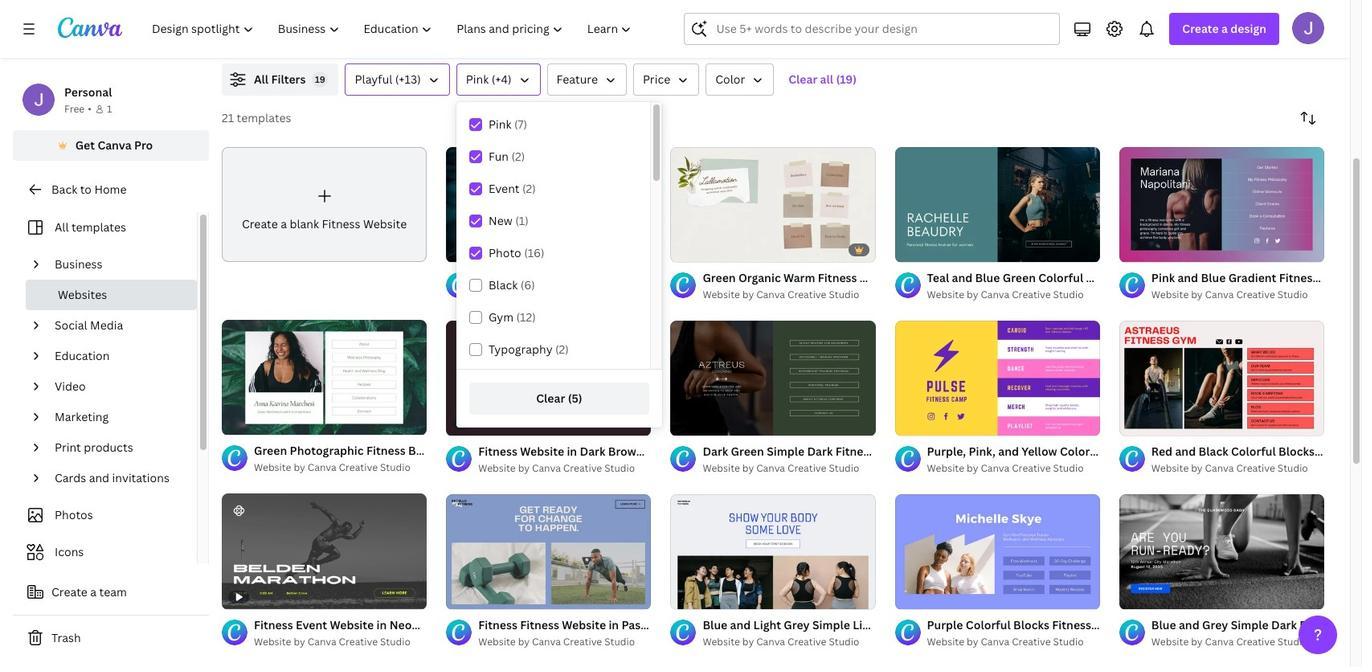 Task type: describe. For each thing, give the bounding box(es) containing it.
service for teal and blue green colorful blocks fitness service website
[[1167, 270, 1208, 285]]

green organic warm fitness bio-link website image
[[671, 147, 876, 262]]

creative inside bright yellow and black photographic fitness service website website by canva creative studio
[[563, 288, 602, 301]]

by inside fitness website in dark brown neon pink gradients style website by canva creative studio
[[518, 462, 530, 476]]

website inside blue and grey simple dark fitness even website by canva creative studio
[[1152, 635, 1190, 649]]

creative inside 'teal and blue green colorful blocks fitness service website website by canva creative studio'
[[1013, 288, 1051, 301]]

website by canva creative studio link for blue and light grey simple light fitness service website
[[703, 634, 876, 650]]

red and black colorful blocks fitness b website by canva creative studio
[[1152, 444, 1363, 475]]

simple inside dark green simple dark fitness bio-link website website by canva creative studio
[[767, 444, 805, 459]]

service inside bright yellow and black photographic fitness service website website by canva creative studio
[[728, 270, 768, 285]]

pink and blue gradient fitness bio-link link
[[1152, 269, 1363, 287]]

website by canva creative studio link for red and black colorful blocks fitness b
[[1152, 461, 1325, 477]]

studio inside blue and light grey simple light fitness service website website by canva creative studio
[[829, 635, 860, 649]]

pink for pink (+4)
[[466, 72, 489, 87]]

by inside bright yellow and black photographic fitness service website website by canva creative studio
[[518, 288, 530, 301]]

2 light from the left
[[853, 617, 881, 633]]

dark inside blue and grey simple dark fitness even website by canva creative studio
[[1272, 617, 1298, 633]]

blue and grey simple dark fitness event website image
[[1120, 494, 1325, 610]]

dark right style
[[808, 444, 833, 459]]

bio- inside dark green simple dark fitness bio-link website website by canva creative studio
[[878, 444, 900, 459]]

21 templates
[[222, 110, 292, 125]]

1 for bright yellow and black photographic fitness service website
[[458, 590, 462, 603]]

bio- inside pink and blue gradient fitness bio-link website by canva creative studio
[[1322, 270, 1344, 285]]

bio- inside the green organic warm fitness bio-link website website by canva creative studio
[[860, 270, 883, 285]]

(2) for typography (2)
[[556, 342, 569, 357]]

blocks inside purple colorful blocks fitness bio-link website website by canva creative studio
[[1014, 617, 1050, 633]]

(7)
[[515, 117, 527, 132]]

social
[[55, 318, 87, 333]]

1 for green organic warm fitness bio-link website
[[682, 590, 687, 602]]

blue inside pink and blue gradient fitness bio-link website by canva creative studio
[[1202, 270, 1226, 285]]

teal
[[928, 270, 950, 285]]

yellow
[[515, 270, 551, 285]]

back to home
[[51, 182, 127, 197]]

get canva pro button
[[13, 130, 209, 161]]

service for blue and light grey simple light fitness service website
[[926, 617, 966, 633]]

bio- inside purple colorful blocks fitness bio-link website website by canva creative studio
[[1095, 617, 1117, 633]]

in
[[567, 444, 577, 460]]

link inside dark green simple dark fitness bio-link website website by canva creative studio
[[900, 444, 923, 459]]

video
[[55, 379, 86, 394]]

create for create a team
[[51, 585, 88, 600]]

canva inside blue and light grey simple light fitness service website website by canva creative studio
[[757, 635, 786, 649]]

create for create a blank fitness website
[[242, 216, 278, 231]]

pink (7)
[[489, 117, 527, 132]]

marketing
[[55, 409, 109, 425]]

(1)
[[516, 213, 529, 228]]

cards
[[55, 470, 86, 486]]

clear all (19) button
[[781, 64, 865, 96]]

pink and blue gradient fitness bio-link website image
[[1120, 147, 1325, 262]]

all for all templates
[[55, 220, 69, 235]]

pink and blue gradient fitness bio-link website by canva creative studio
[[1152, 270, 1363, 301]]

green photographic fitness bio-link website website by canva creative studio
[[254, 443, 500, 475]]

colorful inside red and black colorful blocks fitness b website by canva creative studio
[[1232, 444, 1277, 459]]

creative inside purple colorful blocks fitness bio-link website website by canva creative studio
[[1013, 635, 1051, 649]]

print products
[[55, 440, 133, 455]]

back
[[51, 182, 77, 197]]

studio inside purple colorful blocks fitness bio-link website website by canva creative studio
[[1054, 635, 1084, 649]]

(19)
[[837, 72, 857, 87]]

link inside green photographic fitness bio-link website website by canva creative studio
[[431, 443, 454, 459]]

canva inside purple colorful blocks fitness bio-link website website by canva creative studio
[[981, 635, 1010, 649]]

studio inside the green organic warm fitness bio-link website website by canva creative studio
[[829, 288, 860, 301]]

creative inside blue and light grey simple light fitness service website website by canva creative studio
[[788, 635, 827, 649]]

create a team button
[[13, 577, 209, 609]]

canva inside fitness website in dark brown neon pink gradients style website by canva creative studio
[[532, 462, 561, 476]]

teal and blue green colorful blocks fitness service website website by canva creative studio
[[928, 270, 1255, 301]]

dark inside fitness website in dark brown neon pink gradients style website by canva creative studio
[[580, 444, 606, 460]]

fitness inside dark green simple dark fitness bio-link website website by canva creative studio
[[836, 444, 875, 459]]

fitness fitness website in pastel blue beige fresh professional style image
[[446, 495, 652, 610]]

templates for all templates
[[72, 220, 126, 235]]

(+4)
[[492, 72, 512, 87]]

clear (5)
[[537, 391, 583, 406]]

bright yellow and black photographic fitness service website link
[[479, 269, 815, 287]]

19 filter options selected element
[[312, 72, 328, 88]]

canva inside dark green simple dark fitness bio-link website website by canva creative studio
[[757, 461, 786, 475]]

feature
[[557, 72, 598, 87]]

typography (2)
[[489, 342, 569, 357]]

pink inside fitness website in dark brown neon pink gradients style website by canva creative studio
[[678, 444, 702, 460]]

dark green simple dark fitness bio-link website link
[[703, 443, 970, 461]]

fitness website in dark brown neon pink gradients style link
[[479, 443, 789, 461]]

cards and invitations
[[55, 470, 170, 486]]

by inside 'teal and blue green colorful blocks fitness service website website by canva creative studio'
[[967, 288, 979, 301]]

creative inside pink and blue gradient fitness bio-link website by canva creative studio
[[1237, 288, 1276, 301]]

trash
[[51, 630, 81, 646]]

blue and grey simple dark fitness even link
[[1152, 617, 1363, 634]]

photos
[[55, 507, 93, 523]]

blocks inside 'teal and blue green colorful blocks fitness service website website by canva creative studio'
[[1087, 270, 1123, 285]]

and for blue and grey simple dark fitness even
[[1180, 617, 1200, 633]]

fitness inside fitness website in dark brown neon pink gradients style website by canva creative studio
[[479, 444, 518, 460]]

create a design
[[1183, 21, 1267, 36]]

purple colorful blocks fitness bio-link website link
[[928, 617, 1187, 634]]

new
[[489, 213, 513, 228]]

link inside purple colorful blocks fitness bio-link website website by canva creative studio
[[1117, 617, 1140, 633]]

print products link
[[48, 433, 187, 463]]

creative inside blue and grey simple dark fitness even website by canva creative studio
[[1237, 635, 1276, 649]]

bright yellow and black photographic fitness service website website by canva creative studio
[[479, 270, 815, 301]]

website by canva creative studio for fitness website in dark brown neon pink gradients style
[[479, 636, 635, 649]]

green photographic fitness bio-link website link
[[254, 443, 500, 460]]

video link
[[48, 371, 187, 402]]

back to home link
[[13, 174, 209, 206]]

invitations
[[112, 470, 170, 486]]

Sort by button
[[1293, 102, 1325, 134]]

1 for pink and blue gradient fitness bio-link
[[1131, 590, 1136, 602]]

link inside pink and blue gradient fitness bio-link website by canva creative studio
[[1344, 270, 1363, 285]]

canva inside blue and grey simple dark fitness even website by canva creative studio
[[1206, 635, 1235, 649]]

fitness inside red and black colorful blocks fitness b website by canva creative studio
[[1318, 444, 1357, 459]]

fitness inside 'teal and blue green colorful blocks fitness service website website by canva creative studio'
[[1125, 270, 1165, 285]]

by inside red and black colorful blocks fitness b website by canva creative studio
[[1192, 461, 1203, 475]]

creative inside the green organic warm fitness bio-link website website by canva creative studio
[[788, 288, 827, 301]]

gradients
[[705, 444, 758, 460]]

fitness inside create a blank fitness website element
[[322, 216, 361, 231]]

social media
[[55, 318, 123, 333]]

photo (16)
[[489, 245, 545, 261]]

grey inside blue and grey simple dark fitness even website by canva creative studio
[[1203, 617, 1229, 633]]

even
[[1342, 617, 1363, 633]]

event (2)
[[489, 181, 536, 196]]

purple
[[928, 617, 964, 633]]

blue and light grey simple light fitness service website website by canva creative studio
[[703, 617, 1013, 649]]

blue inside blue and light grey simple light fitness service website website by canva creative studio
[[703, 617, 728, 633]]

studio inside bright yellow and black photographic fitness service website website by canva creative studio
[[605, 288, 635, 301]]

simple inside blue and light grey simple light fitness service website website by canva creative studio
[[813, 617, 851, 633]]

black inside bright yellow and black photographic fitness service website website by canva creative studio
[[577, 270, 606, 285]]

all templates link
[[23, 212, 187, 243]]

studio inside fitness website in dark brown neon pink gradients style website by canva creative studio
[[605, 462, 635, 476]]

canva inside button
[[98, 138, 132, 153]]

get
[[75, 138, 95, 153]]

create for create a design
[[1183, 21, 1220, 36]]

website by canva creative studio link for dark green simple dark fitness bio-link website
[[703, 461, 876, 477]]

website by canva creative studio for green photographic fitness bio-link website
[[254, 635, 411, 649]]

websites
[[58, 287, 107, 302]]

6 for teal and blue green colorful blocks fitness service website
[[925, 243, 930, 255]]

clear for clear (5)
[[537, 391, 566, 406]]

of for teal and blue green colorful blocks fitness service website
[[913, 243, 922, 255]]

typography
[[489, 342, 553, 357]]

link inside the green organic warm fitness bio-link website website by canva creative studio
[[883, 270, 905, 285]]

simple inside blue and grey simple dark fitness even website by canva creative studio
[[1232, 617, 1269, 633]]

1 of 6 for teal and blue green colorful blocks fitness service website
[[907, 243, 930, 255]]

warm
[[784, 270, 816, 285]]

creative inside green photographic fitness bio-link website website by canva creative studio
[[339, 461, 378, 475]]

clear (5) button
[[470, 383, 650, 415]]

social media link
[[48, 310, 187, 341]]

website by canva creative studio link for pink and blue gradient fitness bio-link
[[1152, 287, 1325, 303]]

green photographic fitness bio-link website image
[[222, 320, 427, 436]]

business
[[55, 257, 103, 272]]

•
[[88, 102, 92, 116]]

create a team
[[51, 585, 127, 600]]

brown
[[608, 444, 644, 460]]

fitness inside purple colorful blocks fitness bio-link website website by canva creative studio
[[1053, 617, 1092, 633]]

21
[[222, 110, 234, 125]]

(6)
[[521, 277, 535, 293]]

2 horizontal spatial website by canva creative studio
[[928, 461, 1084, 475]]

products
[[84, 440, 133, 455]]

all for all filters
[[254, 72, 269, 87]]

website by canva creative studio link for blue and grey simple dark fitness even
[[1152, 634, 1325, 650]]

green inside the green organic warm fitness bio-link website website by canva creative studio
[[703, 270, 736, 285]]

playful
[[355, 72, 393, 87]]

photo
[[489, 245, 522, 261]]

studio inside red and black colorful blocks fitness b website by canva creative studio
[[1278, 461, 1309, 475]]

blue and light grey simple light fitness service website image
[[671, 494, 876, 610]]

of for blue and grey simple dark fitness even
[[1138, 590, 1147, 602]]

6 for blue and grey simple dark fitness even
[[1149, 590, 1155, 602]]



Task type: vqa. For each thing, say whether or not it's contained in the screenshot.
Green
yes



Task type: locate. For each thing, give the bounding box(es) containing it.
0 horizontal spatial grey
[[784, 617, 810, 633]]

black left (6)
[[489, 277, 518, 293]]

studio inside blue and grey simple dark fitness even website by canva creative studio
[[1278, 635, 1309, 649]]

a left blank
[[281, 216, 287, 231]]

gym (12)
[[489, 310, 536, 325]]

by inside green photographic fitness bio-link website website by canva creative studio
[[294, 461, 305, 475]]

red and black colorful blocks fitness b link
[[1152, 443, 1363, 461]]

grey down blue and light grey simple light fitness service website image
[[784, 617, 810, 633]]

bright
[[479, 270, 512, 285]]

all left filters
[[254, 72, 269, 87]]

all down back
[[55, 220, 69, 235]]

pink for pink (7)
[[489, 117, 512, 132]]

0 horizontal spatial all
[[55, 220, 69, 235]]

all filters
[[254, 72, 306, 87]]

studio inside 'teal and blue green colorful blocks fitness service website website by canva creative studio'
[[1054, 288, 1084, 301]]

a for design
[[1222, 21, 1229, 36]]

0 horizontal spatial create
[[51, 585, 88, 600]]

and right teal
[[952, 270, 973, 285]]

1 horizontal spatial a
[[281, 216, 287, 231]]

1 of 6 for blue and light grey simple light fitness service website
[[682, 590, 706, 602]]

icons
[[55, 544, 84, 560]]

red and black colorful blocks fitness bio-link website image
[[1120, 321, 1325, 436]]

team
[[99, 585, 127, 600]]

create down icons
[[51, 585, 88, 600]]

and right 'cards'
[[89, 470, 109, 486]]

pink inside button
[[466, 72, 489, 87]]

blue and grey simple dark fitness even website by canva creative studio
[[1152, 617, 1363, 649]]

business link
[[48, 249, 187, 280]]

style
[[761, 444, 789, 460]]

(5)
[[568, 391, 583, 406]]

dark green simple dark fitness bio-link website image
[[671, 321, 876, 436]]

green organic warm fitness bio-link website website by canva creative studio
[[703, 270, 952, 301]]

1 horizontal spatial website by canva creative studio
[[479, 636, 635, 649]]

bright yellow and black photographic fitness service website image
[[446, 147, 652, 262]]

new (1)
[[489, 213, 529, 228]]

clear left (5)
[[537, 391, 566, 406]]

green organic warm fitness bio-link website link
[[703, 269, 952, 287]]

service inside 'teal and blue green colorful blocks fitness service website website by canva creative studio'
[[1167, 270, 1208, 285]]

and inside red and black colorful blocks fitness b website by canva creative studio
[[1176, 444, 1197, 459]]

fitness inside bright yellow and black photographic fitness service website website by canva creative studio
[[686, 270, 725, 285]]

top level navigation element
[[142, 13, 646, 45]]

get canva pro
[[75, 138, 153, 153]]

home
[[94, 182, 127, 197]]

pink inside pink and blue gradient fitness bio-link website by canva creative studio
[[1152, 270, 1176, 285]]

create a blank fitness website
[[242, 216, 407, 231]]

by inside pink and blue gradient fitness bio-link website by canva creative studio
[[1192, 288, 1203, 301]]

1 horizontal spatial colorful
[[1039, 270, 1084, 285]]

green inside green photographic fitness bio-link website website by canva creative studio
[[254, 443, 287, 459]]

and inside blue and grey simple dark fitness even website by canva creative studio
[[1180, 617, 1200, 633]]

0 horizontal spatial photographic
[[290, 443, 364, 459]]

website
[[363, 216, 407, 231], [771, 270, 815, 285], [908, 270, 952, 285], [1211, 270, 1255, 285], [479, 288, 516, 301], [703, 288, 740, 301], [928, 288, 965, 301], [1152, 288, 1190, 301], [456, 443, 500, 459], [926, 444, 970, 459], [520, 444, 565, 460], [254, 461, 291, 475], [703, 461, 740, 475], [928, 461, 965, 475], [1152, 461, 1190, 475], [479, 462, 516, 476], [969, 617, 1013, 633], [1142, 617, 1187, 633], [703, 635, 740, 649], [928, 635, 965, 649], [1152, 635, 1190, 649], [254, 635, 291, 649], [479, 636, 516, 649]]

and right yellow
[[553, 270, 574, 285]]

1 light from the left
[[754, 617, 782, 633]]

1 vertical spatial blocks
[[1279, 444, 1315, 459]]

and for teal and blue green colorful blocks fitness service website
[[952, 270, 973, 285]]

create a blank fitness website element
[[222, 147, 427, 263]]

and for red and black colorful blocks fitness b
[[1176, 444, 1197, 459]]

a left team
[[90, 585, 97, 600]]

2 horizontal spatial black
[[1199, 444, 1229, 459]]

templates right 21
[[237, 110, 292, 125]]

0 horizontal spatial website by canva creative studio
[[254, 635, 411, 649]]

1 horizontal spatial light
[[853, 617, 881, 633]]

clear inside button
[[789, 72, 818, 87]]

by inside the green organic warm fitness bio-link website website by canva creative studio
[[743, 288, 754, 301]]

0 horizontal spatial simple
[[767, 444, 805, 459]]

color
[[716, 72, 746, 87]]

0 horizontal spatial clear
[[537, 391, 566, 406]]

grey inside blue and light grey simple light fitness service website website by canva creative studio
[[784, 617, 810, 633]]

black inside red and black colorful blocks fitness b website by canva creative studio
[[1199, 444, 1229, 459]]

fitness website in dark brown neon pink gradients style website by canva creative studio
[[479, 444, 789, 476]]

print
[[55, 440, 81, 455]]

2 horizontal spatial simple
[[1232, 617, 1269, 633]]

creative
[[563, 288, 602, 301], [788, 288, 827, 301], [1013, 288, 1051, 301], [1237, 288, 1276, 301], [339, 461, 378, 475], [788, 461, 827, 475], [1013, 461, 1051, 475], [1237, 461, 1276, 475], [563, 462, 602, 476], [788, 635, 827, 649], [1013, 635, 1051, 649], [1237, 635, 1276, 649], [339, 635, 378, 649], [563, 636, 602, 649]]

(2) for fun (2)
[[512, 149, 525, 164]]

1 horizontal spatial clear
[[789, 72, 818, 87]]

fitness inside blue and light grey simple light fitness service website website by canva creative studio
[[884, 617, 923, 633]]

and for pink and blue gradient fitness bio-link
[[1178, 270, 1199, 285]]

1 horizontal spatial black
[[577, 270, 606, 285]]

and inside blue and light grey simple light fitness service website website by canva creative studio
[[731, 617, 751, 633]]

of for blue and light grey simple light fitness service website
[[689, 590, 698, 602]]

2 vertical spatial (2)
[[556, 342, 569, 357]]

canva inside green photographic fitness bio-link website website by canva creative studio
[[308, 461, 337, 475]]

canva inside 'teal and blue green colorful blocks fitness service website website by canva creative studio'
[[981, 288, 1010, 301]]

1 vertical spatial photographic
[[290, 443, 364, 459]]

1 horizontal spatial grey
[[1203, 617, 1229, 633]]

website by canva creative studio link for bright yellow and black photographic fitness service website
[[479, 287, 652, 303]]

by inside dark green simple dark fitness bio-link website website by canva creative studio
[[743, 461, 754, 475]]

light
[[754, 617, 782, 633], [853, 617, 881, 633]]

green inside 'teal and blue green colorful blocks fitness service website website by canva creative studio'
[[1003, 270, 1036, 285]]

black right 'red'
[[1199, 444, 1229, 459]]

pink (+4) button
[[456, 64, 541, 96]]

2 grey from the left
[[1203, 617, 1229, 633]]

fitness
[[322, 216, 361, 231], [686, 270, 725, 285], [818, 270, 858, 285], [1125, 270, 1165, 285], [1280, 270, 1319, 285], [367, 443, 406, 459], [836, 444, 875, 459], [1318, 444, 1357, 459], [479, 444, 518, 460], [884, 617, 923, 633], [1053, 617, 1092, 633], [1300, 617, 1340, 633]]

0 horizontal spatial templates
[[72, 220, 126, 235]]

colorful inside purple colorful blocks fitness bio-link website website by canva creative studio
[[966, 617, 1011, 633]]

(2)
[[512, 149, 525, 164], [523, 181, 536, 196], [556, 342, 569, 357]]

0 vertical spatial create
[[1183, 21, 1220, 36]]

dark right "in"
[[580, 444, 606, 460]]

filters
[[271, 72, 306, 87]]

2 vertical spatial blocks
[[1014, 617, 1050, 633]]

1 horizontal spatial service
[[926, 617, 966, 633]]

by
[[518, 288, 530, 301], [743, 288, 754, 301], [967, 288, 979, 301], [1192, 288, 1203, 301], [294, 461, 305, 475], [743, 461, 754, 475], [967, 461, 979, 475], [1192, 461, 1203, 475], [518, 462, 530, 476], [743, 635, 754, 649], [967, 635, 979, 649], [1192, 635, 1203, 649], [294, 635, 305, 649], [518, 636, 530, 649]]

6
[[925, 243, 930, 255], [700, 590, 706, 602], [1149, 590, 1155, 602], [476, 590, 481, 603]]

a left design at the top right
[[1222, 21, 1229, 36]]

all templates
[[55, 220, 126, 235]]

photographic inside green photographic fitness bio-link website website by canva creative studio
[[290, 443, 364, 459]]

a inside create a blank fitness website element
[[281, 216, 287, 231]]

1 vertical spatial a
[[281, 216, 287, 231]]

0 horizontal spatial colorful
[[966, 617, 1011, 633]]

1 of 6 link for blue
[[895, 147, 1101, 262]]

(2) right event
[[523, 181, 536, 196]]

create left design at the top right
[[1183, 21, 1220, 36]]

and for blue and light grey simple light fitness service website
[[731, 617, 751, 633]]

0 horizontal spatial service
[[728, 270, 768, 285]]

website by canva creative studio link for teal and blue green colorful blocks fitness service website
[[928, 287, 1101, 303]]

blue inside 'teal and blue green colorful blocks fitness service website website by canva creative studio'
[[976, 270, 1001, 285]]

1 vertical spatial all
[[55, 220, 69, 235]]

website by canva creative studio link for green organic warm fitness bio-link website
[[703, 287, 876, 303]]

2 vertical spatial colorful
[[966, 617, 1011, 633]]

1 horizontal spatial all
[[254, 72, 269, 87]]

2 horizontal spatial blocks
[[1279, 444, 1315, 459]]

create inside button
[[51, 585, 88, 600]]

1 vertical spatial (2)
[[523, 181, 536, 196]]

and down blue and grey simple dark fitness event website image
[[1180, 617, 1200, 633]]

a for team
[[90, 585, 97, 600]]

1 horizontal spatial create
[[242, 216, 278, 231]]

and right 'red'
[[1176, 444, 1197, 459]]

link
[[883, 270, 905, 285], [1344, 270, 1363, 285], [431, 443, 454, 459], [900, 444, 923, 459], [1117, 617, 1140, 633]]

blue inside blue and grey simple dark fitness even website by canva creative studio
[[1152, 617, 1177, 633]]

and inside pink and blue gradient fitness bio-link website by canva creative studio
[[1178, 270, 1199, 285]]

event
[[489, 181, 520, 196]]

canva inside pink and blue gradient fitness bio-link website by canva creative studio
[[1206, 288, 1235, 301]]

templates for 21 templates
[[237, 110, 292, 125]]

2 horizontal spatial a
[[1222, 21, 1229, 36]]

black (6)
[[489, 277, 535, 293]]

to
[[80, 182, 92, 197]]

playful (+13) button
[[345, 64, 450, 96]]

clear all (19)
[[789, 72, 857, 87]]

green inside dark green simple dark fitness bio-link website website by canva creative studio
[[731, 444, 765, 459]]

dark left even
[[1272, 617, 1298, 633]]

blue and light grey simple light fitness service website link
[[703, 617, 1013, 634]]

design
[[1231, 21, 1267, 36]]

pro
[[134, 138, 153, 153]]

teal and blue green colorful blocks fitness service website image
[[895, 147, 1101, 262]]

blank
[[290, 216, 319, 231]]

a for blank
[[281, 216, 287, 231]]

and
[[553, 270, 574, 285], [952, 270, 973, 285], [1178, 270, 1199, 285], [1176, 444, 1197, 459], [89, 470, 109, 486], [731, 617, 751, 633], [1180, 617, 1200, 633]]

blocks inside red and black colorful blocks fitness b website by canva creative studio
[[1279, 444, 1315, 459]]

fitness inside blue and grey simple dark fitness even website by canva creative studio
[[1300, 617, 1340, 633]]

0 vertical spatial clear
[[789, 72, 818, 87]]

purple colorful blocks fitness bio-link website website by canva creative studio
[[928, 617, 1187, 649]]

canva inside bright yellow and black photographic fitness service website website by canva creative studio
[[532, 288, 561, 301]]

marketing link
[[48, 402, 187, 433]]

clear inside "button"
[[537, 391, 566, 406]]

2 vertical spatial a
[[90, 585, 97, 600]]

(2) for event (2)
[[523, 181, 536, 196]]

price
[[643, 72, 671, 87]]

0 vertical spatial colorful
[[1039, 270, 1084, 285]]

canva inside the green organic warm fitness bio-link website website by canva creative studio
[[757, 288, 786, 301]]

1 horizontal spatial photographic
[[609, 270, 683, 285]]

0 vertical spatial photographic
[[609, 270, 683, 285]]

1 of 6 link for light
[[671, 494, 876, 610]]

light down blue and light grey simple light fitness service website image
[[754, 617, 782, 633]]

a
[[1222, 21, 1229, 36], [281, 216, 287, 231], [90, 585, 97, 600]]

and inside bright yellow and black photographic fitness service website website by canva creative studio
[[553, 270, 574, 285]]

neon
[[646, 444, 676, 460]]

1 vertical spatial clear
[[537, 391, 566, 406]]

website by canva creative studio link for green photographic fitness bio-link website
[[254, 460, 427, 476]]

gym
[[489, 310, 514, 325]]

0 vertical spatial templates
[[237, 110, 292, 125]]

teal and blue green colorful blocks fitness service website link
[[928, 269, 1255, 287]]

photographic inside bright yellow and black photographic fitness service website website by canva creative studio
[[609, 270, 683, 285]]

0 vertical spatial blocks
[[1087, 270, 1123, 285]]

and inside 'teal and blue green colorful blocks fitness service website website by canva creative studio'
[[952, 270, 973, 285]]

fun (2)
[[489, 149, 525, 164]]

bio- inside green photographic fitness bio-link website website by canva creative studio
[[408, 443, 431, 459]]

b
[[1360, 444, 1363, 459]]

clear left all
[[789, 72, 818, 87]]

education link
[[48, 341, 187, 371]]

red
[[1152, 444, 1173, 459]]

bio-
[[860, 270, 883, 285], [1322, 270, 1344, 285], [408, 443, 431, 459], [878, 444, 900, 459], [1095, 617, 1117, 633]]

0 horizontal spatial black
[[489, 277, 518, 293]]

0 vertical spatial all
[[254, 72, 269, 87]]

templates inside all templates link
[[72, 220, 126, 235]]

grey down blue and grey simple dark fitness event website image
[[1203, 617, 1229, 633]]

website by canva creative studio link for fitness website in dark brown neon pink gradients style
[[479, 461, 652, 477]]

fitness inside green photographic fitness bio-link website website by canva creative studio
[[367, 443, 406, 459]]

black right yellow
[[577, 270, 606, 285]]

19
[[315, 73, 325, 85]]

photos link
[[23, 500, 187, 531]]

fitness website templates image
[[982, 0, 1325, 44], [982, 0, 1325, 44]]

a inside the create a design dropdown button
[[1222, 21, 1229, 36]]

organic
[[739, 270, 781, 285]]

None search field
[[685, 13, 1061, 45]]

0 vertical spatial a
[[1222, 21, 1229, 36]]

studio inside pink and blue gradient fitness bio-link website by canva creative studio
[[1278, 288, 1309, 301]]

a inside create a team button
[[90, 585, 97, 600]]

creative inside dark green simple dark fitness bio-link website website by canva creative studio
[[788, 461, 827, 475]]

by inside purple colorful blocks fitness bio-link website website by canva creative studio
[[967, 635, 979, 649]]

(16)
[[524, 245, 545, 261]]

1 vertical spatial templates
[[72, 220, 126, 235]]

jacob simon image
[[1293, 12, 1325, 44]]

service
[[728, 270, 768, 285], [1167, 270, 1208, 285], [926, 617, 966, 633]]

1 vertical spatial create
[[242, 216, 278, 231]]

(2) right fun on the top left of the page
[[512, 149, 525, 164]]

clear for clear all (19)
[[789, 72, 818, 87]]

feature button
[[547, 64, 627, 96]]

all
[[254, 72, 269, 87], [55, 220, 69, 235]]

colorful inside 'teal and blue green colorful blocks fitness service website website by canva creative studio'
[[1039, 270, 1084, 285]]

studio inside green photographic fitness bio-link website website by canva creative studio
[[380, 461, 411, 475]]

color button
[[706, 64, 775, 96]]

0 horizontal spatial light
[[754, 617, 782, 633]]

0 vertical spatial (2)
[[512, 149, 525, 164]]

education
[[55, 348, 110, 363]]

cards and invitations link
[[48, 463, 187, 494]]

fitness inside pink and blue gradient fitness bio-link website by canva creative studio
[[1280, 270, 1319, 285]]

(2) right "typography"
[[556, 342, 569, 357]]

6 for blue and light grey simple light fitness service website
[[700, 590, 706, 602]]

website inside red and black colorful blocks fitness b website by canva creative studio
[[1152, 461, 1190, 475]]

0 horizontal spatial blocks
[[1014, 617, 1050, 633]]

2 horizontal spatial colorful
[[1232, 444, 1277, 459]]

simple
[[767, 444, 805, 459], [813, 617, 851, 633], [1232, 617, 1269, 633]]

all
[[821, 72, 834, 87]]

purple colorful blocks fitness bio-link website image
[[895, 494, 1101, 610]]

create a design button
[[1170, 13, 1280, 45]]

1 of 6 link
[[895, 147, 1101, 262], [671, 494, 876, 610], [1120, 494, 1325, 610], [446, 495, 652, 610]]

playful (+13)
[[355, 72, 421, 87]]

create left blank
[[242, 216, 278, 231]]

creative inside fitness website in dark brown neon pink gradients style website by canva creative studio
[[563, 462, 602, 476]]

website inside pink and blue gradient fitness bio-link website by canva creative studio
[[1152, 288, 1190, 301]]

dark green simple dark fitness bio-link website website by canva creative studio
[[703, 444, 970, 475]]

dark right neon
[[703, 444, 729, 459]]

1 of 6 for blue and grey simple dark fitness even
[[1131, 590, 1155, 602]]

canva
[[98, 138, 132, 153], [532, 288, 561, 301], [757, 288, 786, 301], [981, 288, 1010, 301], [1206, 288, 1235, 301], [308, 461, 337, 475], [757, 461, 786, 475], [981, 461, 1010, 475], [1206, 461, 1235, 475], [532, 462, 561, 476], [757, 635, 786, 649], [981, 635, 1010, 649], [1206, 635, 1235, 649], [308, 635, 337, 649], [532, 636, 561, 649]]

1 vertical spatial colorful
[[1232, 444, 1277, 459]]

2 horizontal spatial create
[[1183, 21, 1220, 36]]

price button
[[634, 64, 700, 96]]

2 vertical spatial create
[[51, 585, 88, 600]]

website by canva creative studio
[[928, 461, 1084, 475], [254, 635, 411, 649], [479, 636, 635, 649]]

free •
[[64, 102, 92, 116]]

fitness inside the green organic warm fitness bio-link website website by canva creative studio
[[818, 270, 858, 285]]

Search search field
[[717, 14, 1050, 44]]

create a blank fitness website link
[[222, 147, 427, 263]]

by inside blue and grey simple dark fitness even website by canva creative studio
[[1192, 635, 1203, 649]]

green
[[703, 270, 736, 285], [1003, 270, 1036, 285], [254, 443, 287, 459], [731, 444, 765, 459]]

1 grey from the left
[[784, 617, 810, 633]]

creative inside red and black colorful blocks fitness b website by canva creative studio
[[1237, 461, 1276, 475]]

and down blue and light grey simple light fitness service website image
[[731, 617, 751, 633]]

1 horizontal spatial blocks
[[1087, 270, 1123, 285]]

by inside blue and light grey simple light fitness service website website by canva creative studio
[[743, 635, 754, 649]]

1 of 6 link for grey
[[1120, 494, 1325, 610]]

service inside blue and light grey simple light fitness service website website by canva creative studio
[[926, 617, 966, 633]]

0 horizontal spatial a
[[90, 585, 97, 600]]

2 horizontal spatial service
[[1167, 270, 1208, 285]]

purple, pink, and yellow colorful blocks fitness bio-link website image
[[895, 321, 1101, 436]]

light left "purple"
[[853, 617, 881, 633]]

website by canva creative studio link for purple colorful blocks fitness bio-link website
[[928, 634, 1101, 650]]

templates down back to home
[[72, 220, 126, 235]]

canva inside red and black colorful blocks fitness b website by canva creative studio
[[1206, 461, 1235, 475]]

pink for pink and blue gradient fitness bio-link website by canva creative studio
[[1152, 270, 1176, 285]]

and left 'gradient'
[[1178, 270, 1199, 285]]

studio inside dark green simple dark fitness bio-link website website by canva creative studio
[[829, 461, 860, 475]]

1 horizontal spatial templates
[[237, 110, 292, 125]]

1 horizontal spatial simple
[[813, 617, 851, 633]]



